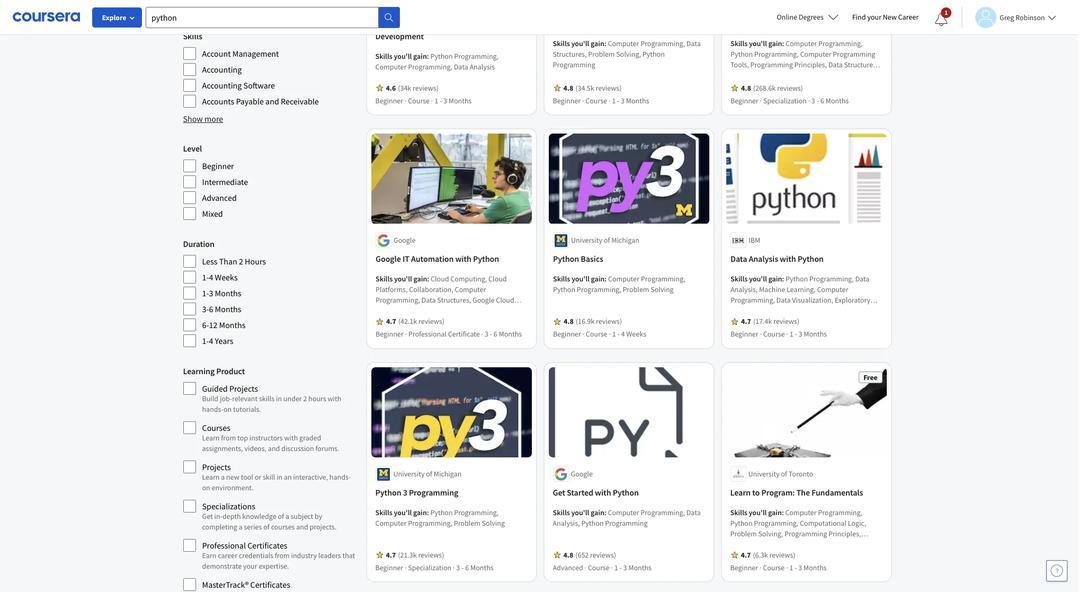 Task type: locate. For each thing, give the bounding box(es) containing it.
1- down less
[[202, 272, 209, 282]]

build
[[202, 394, 218, 403]]

show up level
[[183, 113, 203, 124]]

learn inside learn from top instructors with graded assignments, videos, and discussion forums.
[[202, 433, 220, 443]]

ibm up development
[[394, 0, 405, 10]]

cloud computing, cloud platforms, collaboration, computer programming, data structures, google cloud platform, leadership and management, problem solving, python programming
[[376, 274, 526, 326]]

problem inside cloud computing, cloud platforms, collaboration, computer programming, data structures, google cloud platform, leadership and management, problem solving, python programming
[[499, 306, 526, 316]]

solving, up 4.8 (34.5k reviews)
[[616, 50, 641, 59]]

advanced inside level group
[[202, 192, 237, 203]]

0 vertical spatial 1-
[[202, 272, 209, 282]]

for for data
[[403, 18, 413, 29]]

skills
[[183, 31, 202, 41], [553, 39, 570, 48], [731, 39, 748, 48], [376, 52, 393, 61], [376, 274, 393, 284], [553, 274, 570, 284], [731, 274, 748, 284], [376, 508, 393, 517], [553, 508, 570, 517], [731, 508, 748, 517]]

1 vertical spatial machine
[[832, 306, 858, 316]]

1 horizontal spatial professional
[[408, 330, 446, 339]]

google
[[394, 236, 415, 245], [376, 254, 401, 264], [473, 296, 494, 305], [571, 469, 593, 479]]

product
[[216, 366, 245, 376]]

programming up beginner · professional certificate · 3 - 6 months
[[426, 317, 468, 326]]

1 vertical spatial ibm
[[749, 236, 760, 245]]

2 accounting from the top
[[202, 80, 242, 91]]

skills you'll gain : for data analysis with python
[[731, 274, 786, 284]]

learn up assignments,
[[202, 433, 220, 443]]

data analysis with python
[[731, 254, 824, 264]]

2 more from the top
[[205, 113, 223, 124]]

algorithms, up regression
[[759, 317, 795, 326]]

4.8
[[564, 83, 574, 93], [741, 83, 751, 93], [564, 317, 574, 326], [564, 550, 574, 560]]

level group
[[183, 142, 356, 220]]

: down python basics link
[[605, 274, 607, 284]]

1- up "3-"
[[202, 288, 209, 298]]

skills for python basics
[[553, 274, 570, 284]]

4.7
[[386, 317, 396, 326], [741, 317, 751, 326], [386, 550, 396, 560], [741, 550, 751, 560]]

duration
[[183, 238, 215, 249]]

1 vertical spatial certificates
[[250, 579, 290, 590]]

computer inside python programming, computer programming, problem solving
[[376, 519, 407, 528]]

algorithms, down tools,
[[809, 550, 845, 560]]

python for everybody link
[[731, 17, 883, 30]]

: down python for data science, ai & development
[[427, 52, 429, 61]]

python inside python programming, data analysis, machine learning, computer programming, data visualization, exploratory data analysis, general statistics, machine learning algorithms, plot (graphics), probability & statistics, regression
[[786, 274, 808, 284]]

google left it
[[376, 254, 401, 264]]

4 down less
[[209, 272, 213, 282]]

: down get started with python
[[605, 508, 607, 517]]

demonstrate
[[202, 561, 242, 571]]

4.8 for python basics
[[564, 317, 574, 326]]

university for to
[[749, 469, 780, 479]]

online degrees
[[777, 12, 824, 22]]

michigan for python basics
[[611, 236, 639, 245]]

from
[[221, 433, 236, 443], [275, 551, 290, 560]]

1 horizontal spatial your
[[868, 12, 882, 22]]

beginner · course · 1 - 3 months down 4.7 (17.4k reviews)
[[731, 330, 827, 339]]

on for guided projects
[[224, 404, 232, 414]]

1 accounting from the top
[[202, 64, 242, 75]]

skills you'll gain : down the to
[[731, 508, 786, 517]]

explore
[[102, 13, 126, 22]]

online degrees button
[[769, 5, 847, 29]]

duration group
[[183, 237, 356, 348]]

you'll for learn to program: the fundamentals
[[749, 508, 767, 517]]

4.7 (17.4k reviews)
[[741, 317, 799, 326]]

1 horizontal spatial ibm
[[749, 236, 760, 245]]

0 vertical spatial learning
[[731, 317, 758, 326]]

0 vertical spatial a
[[221, 472, 225, 482]]

1 horizontal spatial on
[[224, 404, 232, 414]]

robinson
[[1016, 12, 1045, 22]]

6
[[821, 96, 824, 106], [209, 304, 213, 314], [494, 330, 497, 339], [465, 563, 469, 573]]

cloud
[[431, 274, 449, 284], [488, 274, 507, 284], [496, 296, 514, 305]]

1 down 4.8 (16.9k reviews)
[[612, 330, 616, 339]]

algorithms, inside python programming, data analysis, machine learning, computer programming, data visualization, exploratory data analysis, general statistics, machine learning algorithms, plot (graphics), probability & statistics, regression
[[759, 317, 795, 326]]

0 vertical spatial machine
[[759, 285, 785, 295]]

1 vertical spatial university of michigan
[[394, 469, 462, 479]]

1 for python for data science, ai & development
[[435, 96, 438, 106]]

reviews) right (6.3k
[[770, 550, 796, 560]]

reviews) for google it automation with python
[[418, 317, 444, 326]]

it
[[402, 254, 409, 264]]

google inside cloud computing, cloud platforms, collaboration, computer programming, data structures, google cloud platform, leadership and management, problem solving, python programming
[[473, 296, 494, 305]]

google up 'management,'
[[473, 296, 494, 305]]

beginner down (16.9k
[[553, 330, 581, 339]]

2 inside duration group
[[239, 256, 243, 267]]

michigan up python basics link
[[611, 236, 639, 245]]

hands- for guided projects
[[202, 404, 224, 414]]

problem down python basics link
[[623, 285, 649, 295]]

structures, up 'management,'
[[437, 296, 471, 305]]

1 horizontal spatial get
[[553, 487, 565, 498]]

of up python basics link
[[604, 236, 610, 245]]

university of toronto
[[749, 469, 814, 479]]

reviews)
[[413, 83, 439, 93], [596, 83, 622, 93], [777, 83, 803, 93], [418, 317, 444, 326], [596, 317, 622, 326], [774, 317, 799, 326], [418, 550, 444, 560], [590, 550, 616, 560], [770, 550, 796, 560]]

reviews) down general
[[774, 317, 799, 326]]

0 vertical spatial in
[[276, 394, 282, 403]]

you'll down the data analysis with python
[[749, 274, 767, 284]]

university for basics
[[571, 236, 602, 245]]

weeks down computer programming, python programming, problem solving on the top right of the page
[[626, 330, 646, 339]]

skills you'll gain : down started
[[553, 508, 608, 517]]

instructors
[[249, 433, 283, 443]]

courses
[[202, 422, 230, 433]]

gain down get started with python
[[591, 508, 605, 517]]

solving, down platform, at the left
[[376, 317, 400, 326]]

more down accounts
[[205, 113, 223, 124]]

programming, inside 'computer programming, data analysis, python programming'
[[641, 508, 685, 517]]

1 vertical spatial beginner · specialization · 3 - 6 months
[[376, 563, 494, 573]]

python for data science, ai & development link
[[376, 17, 528, 43]]

0 horizontal spatial specialization
[[408, 563, 452, 573]]

gain for data analysis with python
[[769, 274, 782, 284]]

1 horizontal spatial analysis
[[749, 254, 778, 264]]

you'll down development
[[394, 52, 412, 61]]

& right ai
[[473, 18, 479, 29]]

projects down assignments,
[[202, 462, 231, 472]]

plot
[[796, 317, 809, 326]]

1-3 months
[[202, 288, 241, 298]]

computer programming, python programming, computational logic, problem solving, programming principles, computer programming tools, critical thinking, computational thinking, algorithms, mathematics
[[731, 508, 880, 570]]

0 vertical spatial analysis,
[[731, 285, 758, 295]]

of up python 3 programming
[[426, 469, 432, 479]]

principles,
[[829, 529, 861, 539]]

programming up python programming, computer programming, problem solving
[[409, 487, 459, 498]]

of for basics
[[604, 236, 610, 245]]

computer
[[608, 39, 639, 48], [376, 62, 407, 72], [608, 274, 639, 284], [455, 285, 486, 295], [817, 285, 848, 295], [608, 508, 639, 517], [786, 508, 817, 517], [376, 519, 407, 528], [731, 540, 762, 549]]

1 horizontal spatial learning
[[731, 317, 758, 326]]

0 horizontal spatial learning
[[183, 366, 215, 376]]

2 vertical spatial learn
[[731, 487, 751, 498]]

certificates down the expertise.
[[250, 579, 290, 590]]

platform,
[[376, 306, 404, 316]]

programming,
[[641, 39, 685, 48], [454, 52, 499, 61], [408, 62, 453, 72], [641, 274, 685, 284], [809, 274, 854, 284], [577, 285, 621, 295], [376, 296, 420, 305], [731, 296, 775, 305], [454, 508, 499, 517], [641, 508, 685, 517], [818, 508, 863, 517], [408, 519, 453, 528], [754, 519, 799, 528]]

beginner for python for data science, ai & development
[[376, 96, 403, 106]]

university for 3
[[394, 469, 425, 479]]

1 vertical spatial advanced
[[553, 563, 583, 573]]

0 vertical spatial analysis
[[470, 62, 495, 72]]

1 horizontal spatial 2
[[303, 394, 307, 403]]

your
[[868, 12, 882, 22], [243, 561, 257, 571]]

you'll for python for data science, ai & development
[[394, 52, 412, 61]]

1 horizontal spatial machine
[[832, 306, 858, 316]]

0 vertical spatial show
[[183, 1, 203, 12]]

learning product
[[183, 366, 245, 376]]

programming, inside cloud computing, cloud platforms, collaboration, computer programming, data structures, google cloud platform, leadership and management, problem solving, python programming
[[376, 296, 420, 305]]

1 for learn to program: the fundamentals
[[790, 563, 793, 573]]

4.7 left "(17.4k"
[[741, 317, 751, 326]]

- for get started with python
[[620, 563, 622, 573]]

2 vertical spatial a
[[239, 522, 243, 532]]

data
[[415, 18, 432, 29], [687, 39, 701, 48], [454, 62, 468, 72], [731, 254, 747, 264], [855, 274, 870, 284], [421, 296, 436, 305], [776, 296, 791, 305], [731, 306, 745, 316], [687, 508, 701, 517]]

0 vertical spatial statistics,
[[800, 306, 830, 316]]

beginner down '(268.6k'
[[731, 96, 759, 106]]

level
[[183, 143, 202, 154]]

analysis, for get started with python
[[553, 519, 580, 528]]

0 horizontal spatial &
[[473, 18, 479, 29]]

tool
[[241, 472, 253, 482]]

: down python 3 programming
[[427, 508, 429, 517]]

computer inside computer programming, python programming, problem solving
[[608, 274, 639, 284]]

course for python for data science, ai & development
[[408, 96, 430, 106]]

analysis, for data analysis with python
[[731, 285, 758, 295]]

hands-
[[202, 404, 224, 414], [330, 472, 351, 482]]

python inside python programming, computer programming, problem solving
[[431, 508, 453, 517]]

4.7 down platform, at the left
[[386, 317, 396, 326]]

from inside earn career credentials from industry leaders that demonstrate your expertise.
[[275, 551, 290, 560]]

skills you'll gain : for python 3 programming
[[376, 508, 431, 517]]

0 horizontal spatial beginner · specialization · 3 - 6 months
[[376, 563, 494, 573]]

you'll for python 3 programming
[[394, 508, 412, 517]]

structures, inside computer programming, data structures, problem solving, python programming
[[553, 50, 587, 59]]

build job-relevant skills in under 2 hours with hands-on tutorials.
[[202, 394, 342, 414]]

1 1- from the top
[[202, 272, 209, 282]]

1 right career
[[945, 8, 948, 16]]

accounts
[[202, 96, 234, 107]]

course down 4.7 (6.3k reviews)
[[763, 563, 785, 573]]

advanced · course · 1 - 3 months
[[553, 563, 652, 573]]

: for google it automation with python
[[427, 274, 429, 284]]

show more for second the show more button
[[183, 113, 223, 124]]

certificate
[[448, 330, 480, 339]]

6-
[[202, 320, 209, 330]]

skills inside group
[[183, 31, 202, 41]]

with right hours on the left bottom
[[328, 394, 342, 403]]

1 vertical spatial thinking,
[[779, 550, 808, 560]]

problem
[[588, 50, 615, 59], [623, 285, 649, 295], [499, 306, 526, 316], [454, 519, 481, 528], [731, 529, 757, 539]]

reviews) for learn to program: the fundamentals
[[770, 550, 796, 560]]

: for python 3 programming
[[427, 508, 429, 517]]

reviews) for python 3 programming
[[418, 550, 444, 560]]

machine down exploratory
[[832, 306, 858, 316]]

specialization for everybody
[[763, 96, 807, 106]]

professional inside learning product group
[[202, 540, 246, 551]]

1 button
[[927, 7, 957, 32]]

course for get started with python
[[588, 563, 610, 573]]

1-
[[202, 272, 209, 282], [202, 288, 209, 298], [202, 335, 209, 346]]

: down the data analysis with python
[[782, 274, 784, 284]]

1 vertical spatial &
[[731, 327, 735, 337]]

course down 4.8 (652 reviews)
[[588, 563, 610, 573]]

1 horizontal spatial structures,
[[553, 50, 587, 59]]

credentials
[[239, 551, 273, 560]]

problem up 4.8 (34.5k reviews)
[[588, 50, 615, 59]]

course for python basics
[[586, 330, 607, 339]]

1 horizontal spatial solving
[[651, 285, 674, 295]]

get started with python link
[[553, 486, 705, 499]]

computer inside cloud computing, cloud platforms, collaboration, computer programming, data structures, google cloud platform, leadership and management, problem solving, python programming
[[455, 285, 486, 295]]

show more button down accounts
[[183, 112, 223, 125]]

1 vertical spatial in
[[277, 472, 283, 482]]

1 vertical spatial learn
[[202, 472, 220, 482]]

1 horizontal spatial university of michigan
[[571, 236, 639, 245]]

logic,
[[848, 519, 867, 528]]

0 vertical spatial more
[[205, 1, 223, 12]]

from up the expertise.
[[275, 551, 290, 560]]

0 horizontal spatial for
[[403, 18, 413, 29]]

on inside build job-relevant skills in under 2 hours with hands-on tutorials.
[[224, 404, 232, 414]]

for inside python for data science, ai & development
[[403, 18, 413, 29]]

beginner for learn to program: the fundamentals
[[731, 563, 759, 573]]

1 vertical spatial analysis
[[749, 254, 778, 264]]

data analysis with python link
[[731, 253, 883, 265]]

solving inside python programming, computer programming, problem solving
[[482, 519, 505, 528]]

data inside data analysis with python link
[[731, 254, 747, 264]]

0 horizontal spatial professional
[[202, 540, 246, 551]]

algorithms, inside the computer programming, python programming, computational logic, problem solving, programming principles, computer programming tools, critical thinking, computational thinking, algorithms, mathematics
[[809, 550, 845, 560]]

critical
[[827, 540, 849, 549]]

that
[[343, 551, 355, 560]]

from inside learn from top instructors with graded assignments, videos, and discussion forums.
[[221, 433, 236, 443]]

show more for 2nd the show more button from the bottom of the page
[[183, 1, 223, 12]]

in left an
[[277, 472, 283, 482]]

thinking,
[[851, 540, 880, 549], [779, 550, 808, 560]]

- for python for everybody
[[817, 96, 819, 106]]

1 more from the top
[[205, 1, 223, 12]]

leaders
[[318, 551, 341, 560]]

skills you'll gain : down python basics
[[553, 274, 608, 284]]

skills you'll gain : down development
[[376, 52, 431, 61]]

learning inside group
[[183, 366, 215, 376]]

problem inside python programming, computer programming, problem solving
[[454, 519, 481, 528]]

mixed
[[202, 208, 223, 219]]

with up computing,
[[455, 254, 471, 264]]

algorithms, for python
[[759, 317, 795, 326]]

skills you'll gain : for get started with python
[[553, 508, 608, 517]]

relevant
[[232, 394, 258, 403]]

statistics, down visualization,
[[800, 306, 830, 316]]

1 vertical spatial solving,
[[376, 317, 400, 326]]

university of michigan up python 3 programming
[[394, 469, 462, 479]]

advanced down intermediate
[[202, 192, 237, 203]]

2 1- from the top
[[202, 288, 209, 298]]

with inside build job-relevant skills in under 2 hours with hands-on tutorials.
[[328, 394, 342, 403]]

0 vertical spatial get
[[553, 487, 565, 498]]

computer inside 'computer programming, data analysis, python programming'
[[608, 508, 639, 517]]

2 horizontal spatial a
[[286, 511, 289, 521]]

problem inside computer programming, data structures, problem solving, python programming
[[588, 50, 615, 59]]

professional down completing
[[202, 540, 246, 551]]

2 vertical spatial 1-
[[202, 335, 209, 346]]

course for learn to program: the fundamentals
[[763, 563, 785, 573]]

1 horizontal spatial advanced
[[553, 563, 583, 573]]

problem inside computer programming, python programming, problem solving
[[623, 285, 649, 295]]

computational up tools,
[[800, 519, 847, 528]]

1 vertical spatial show more button
[[183, 112, 223, 125]]

None search field
[[146, 7, 400, 28]]

analysis, inside 'computer programming, data analysis, python programming'
[[553, 519, 580, 528]]

1 vertical spatial on
[[202, 483, 210, 492]]

you'll for google it automation with python
[[394, 274, 412, 284]]

beginner · course · 1 - 3 months down 4.7 (6.3k reviews)
[[731, 563, 827, 573]]

and inside skills group
[[266, 96, 279, 107]]

and up beginner · professional certificate · 3 - 6 months
[[442, 306, 454, 316]]

data inside python for data science, ai & development
[[415, 18, 432, 29]]

0 horizontal spatial michigan
[[434, 469, 462, 479]]

get inside get started with python 'link'
[[553, 487, 565, 498]]

probability
[[845, 317, 879, 326]]

1 vertical spatial projects
[[202, 462, 231, 472]]

0 horizontal spatial ibm
[[394, 0, 405, 10]]

2 inside build job-relevant skills in under 2 hours with hands-on tutorials.
[[303, 394, 307, 403]]

beginner
[[376, 96, 403, 106], [553, 96, 581, 106], [731, 96, 759, 106], [202, 161, 234, 171], [376, 330, 403, 339], [553, 330, 581, 339], [731, 330, 759, 339], [376, 563, 403, 573], [731, 563, 759, 573]]

0 horizontal spatial machine
[[759, 285, 785, 295]]

gain down the data analysis with python
[[769, 274, 782, 284]]

accounting up accounts
[[202, 80, 242, 91]]

show notifications image
[[935, 13, 948, 26]]

1 vertical spatial show more
[[183, 113, 223, 124]]

12
[[209, 320, 217, 330]]

beginner for data analysis with python
[[731, 330, 759, 339]]

beginner · specialization · 3 - 6 months down "4.8 (268.6k reviews)"
[[731, 96, 849, 106]]

beginner · course · 1 - 3 months for python
[[376, 96, 472, 106]]

accounting for accounting software
[[202, 80, 242, 91]]

1 vertical spatial algorithms,
[[809, 550, 845, 560]]

0 horizontal spatial get
[[202, 511, 213, 521]]

get left started
[[553, 487, 565, 498]]

0 horizontal spatial your
[[243, 561, 257, 571]]

get
[[553, 487, 565, 498], [202, 511, 213, 521]]

0 horizontal spatial solving
[[482, 519, 505, 528]]

1 down 4.7 (6.3k reviews)
[[790, 563, 793, 573]]

1 vertical spatial from
[[275, 551, 290, 560]]

1 horizontal spatial university
[[571, 236, 602, 245]]

computer inside computer programming, data structures, problem solving, python programming
[[608, 39, 639, 48]]

of down knowledge
[[264, 522, 270, 532]]

skills for google it automation with python
[[376, 274, 393, 284]]

solving, inside cloud computing, cloud platforms, collaboration, computer programming, data structures, google cloud platform, leadership and management, problem solving, python programming
[[376, 317, 400, 326]]

from up assignments,
[[221, 433, 236, 443]]

1 horizontal spatial solving,
[[616, 50, 641, 59]]

more for 2nd the show more button from the bottom of the page
[[205, 1, 223, 12]]

science,
[[433, 18, 463, 29]]

(268.6k
[[753, 83, 776, 93]]

computer inside python programming, computer programming, data analysis
[[376, 62, 407, 72]]

programming up (34.5k
[[553, 60, 596, 70]]

advanced for advanced · course · 1 - 3 months
[[553, 563, 583, 573]]

skills for python 3 programming
[[376, 508, 393, 517]]

4.7 for python
[[386, 550, 396, 560]]

0 vertical spatial hands-
[[202, 404, 224, 414]]

1 vertical spatial michigan
[[434, 469, 462, 479]]

1 vertical spatial specialization
[[408, 563, 452, 573]]

beginner down "(17.4k"
[[731, 330, 759, 339]]

reviews) right (34k
[[413, 83, 439, 93]]

gain for learn to program: the fundamentals
[[769, 508, 782, 517]]

hands- inside learn a new tool or skill in an interactive, hands- on environment.
[[330, 472, 351, 482]]

management
[[233, 48, 279, 59]]

gain down basics at the top
[[591, 274, 605, 284]]

1 horizontal spatial &
[[731, 327, 735, 337]]

learn for projects
[[202, 472, 220, 482]]

everybody
[[770, 18, 809, 29]]

4.8 (34.5k reviews)
[[564, 83, 622, 93]]

skills you'll gain :
[[553, 39, 608, 48], [731, 39, 786, 48], [376, 52, 431, 61], [376, 274, 431, 284], [553, 274, 608, 284], [731, 274, 786, 284], [376, 508, 431, 517], [553, 508, 608, 517], [731, 508, 786, 517]]

0 vertical spatial michigan
[[611, 236, 639, 245]]

hands- down build
[[202, 404, 224, 414]]

0 horizontal spatial weeks
[[215, 272, 238, 282]]

learn inside learn a new tool or skill in an interactive, hands- on environment.
[[202, 472, 220, 482]]

1 vertical spatial structures,
[[437, 296, 471, 305]]

find your new career
[[853, 12, 919, 22]]

guided projects
[[202, 383, 258, 394]]

show more up account
[[183, 1, 223, 12]]

0 vertical spatial algorithms,
[[759, 317, 795, 326]]

0 vertical spatial on
[[224, 404, 232, 414]]

google up it
[[394, 236, 415, 245]]

0 horizontal spatial a
[[221, 472, 225, 482]]

under
[[283, 394, 302, 403]]

on inside learn a new tool or skill in an interactive, hands- on environment.
[[202, 483, 210, 492]]

with up discussion
[[284, 433, 298, 443]]

0 horizontal spatial statistics,
[[737, 327, 766, 337]]

0 horizontal spatial computational
[[731, 550, 777, 560]]

structures, up (34.5k
[[553, 50, 587, 59]]

on left environment.
[[202, 483, 210, 492]]

2 vertical spatial solving,
[[759, 529, 783, 539]]

skills you'll gain : down python 3 programming
[[376, 508, 431, 517]]

get in-depth knowledge of a subject by completing a series of courses and projects.
[[202, 511, 337, 532]]

beginner inside level group
[[202, 161, 234, 171]]

and inside cloud computing, cloud platforms, collaboration, computer programming, data structures, google cloud platform, leadership and management, problem solving, python programming
[[442, 306, 454, 316]]

1 for from the left
[[403, 18, 413, 29]]

reviews) for data analysis with python
[[774, 317, 799, 326]]

learn for courses
[[202, 433, 220, 443]]

skills group
[[183, 30, 356, 108]]

on
[[224, 404, 232, 414], [202, 483, 210, 492]]

1 vertical spatial 2
[[303, 394, 307, 403]]

0 vertical spatial solving,
[[616, 50, 641, 59]]

0 vertical spatial professional
[[408, 330, 446, 339]]

& inside python programming, data analysis, machine learning, computer programming, data visualization, exploratory data analysis, general statistics, machine learning algorithms, plot (graphics), probability & statistics, regression
[[731, 327, 735, 337]]

0 vertical spatial show more button
[[183, 0, 223, 13]]

beginner · course · 1 - 3 months for data
[[731, 330, 827, 339]]

get inside get in-depth knowledge of a subject by completing a series of courses and projects.
[[202, 511, 213, 521]]

0 vertical spatial beginner · specialization · 3 - 6 months
[[731, 96, 849, 106]]

1 vertical spatial learning
[[183, 366, 215, 376]]

get left in-
[[202, 511, 213, 521]]

mastertrack®
[[202, 579, 249, 590]]

: down the program:
[[782, 508, 784, 517]]

1 for python basics
[[612, 330, 616, 339]]

skills for python for data science, ai & development
[[376, 52, 393, 61]]

gain for get started with python
[[591, 508, 605, 517]]

structures, inside cloud computing, cloud platforms, collaboration, computer programming, data structures, google cloud platform, leadership and management, problem solving, python programming
[[437, 296, 471, 305]]

reviews) for python for data science, ai & development
[[413, 83, 439, 93]]

payable
[[236, 96, 264, 107]]

skills you'll gain : up platforms,
[[376, 274, 431, 284]]

1 show more from the top
[[183, 1, 223, 12]]

0 vertical spatial university of michigan
[[571, 236, 639, 245]]

learning
[[731, 317, 758, 326], [183, 366, 215, 376]]

computer programming, python programming, problem solving
[[553, 274, 685, 295]]

1 vertical spatial 1-
[[202, 288, 209, 298]]

1 horizontal spatial for
[[758, 18, 769, 29]]

help center image
[[1051, 564, 1064, 577]]

- for data analysis with python
[[795, 330, 797, 339]]

2 show more from the top
[[183, 113, 223, 124]]

computer programming, data structures, problem solving, python programming
[[553, 39, 701, 70]]

your right find
[[868, 12, 882, 22]]

for left online
[[758, 18, 769, 29]]

python inside the computer programming, python programming, computational logic, problem solving, programming principles, computer programming tools, critical thinking, computational thinking, algorithms, mathematics
[[731, 519, 753, 528]]

a up courses
[[286, 511, 289, 521]]

1- down the 6-
[[202, 335, 209, 346]]

show
[[183, 1, 203, 12], [183, 113, 203, 124]]

2 horizontal spatial university
[[749, 469, 780, 479]]

solving inside computer programming, python programming, problem solving
[[651, 285, 674, 295]]

0 horizontal spatial 2
[[239, 256, 243, 267]]

0 vertical spatial structures,
[[553, 50, 587, 59]]

hands- inside build job-relevant skills in under 2 hours with hands-on tutorials.
[[202, 404, 224, 414]]

1 horizontal spatial specialization
[[763, 96, 807, 106]]

2 for from the left
[[758, 18, 769, 29]]

your inside earn career credentials from industry leaders that demonstrate your expertise.
[[243, 561, 257, 571]]

new
[[226, 472, 239, 482]]

2 left hours on the left bottom
[[303, 394, 307, 403]]

2 vertical spatial analysis,
[[553, 519, 580, 528]]

1 horizontal spatial beginner · specialization · 3 - 6 months
[[731, 96, 849, 106]]

you'll down the to
[[749, 508, 767, 517]]

3 1- from the top
[[202, 335, 209, 346]]

free
[[864, 373, 878, 382]]

0 vertical spatial 2
[[239, 256, 243, 267]]

learn a new tool or skill in an interactive, hands- on environment.
[[202, 472, 351, 492]]

data inside python programming, computer programming, data analysis
[[454, 62, 468, 72]]

(graphics),
[[810, 317, 844, 326]]

0 horizontal spatial university of michigan
[[394, 469, 462, 479]]

python inside python for data science, ai & development
[[376, 18, 402, 29]]

data inside computer programming, data structures, problem solving, python programming
[[687, 39, 701, 48]]

4.8 left '(268.6k'
[[741, 83, 751, 93]]

michigan for python 3 programming
[[434, 469, 462, 479]]

1 horizontal spatial michigan
[[611, 236, 639, 245]]

reviews) down leadership
[[418, 317, 444, 326]]

and down subject
[[296, 522, 308, 532]]

0 vertical spatial computational
[[800, 519, 847, 528]]



Task type: describe. For each thing, give the bounding box(es) containing it.
beginner for python 3 programming
[[376, 563, 403, 573]]

started
[[567, 487, 594, 498]]

tutorials.
[[233, 404, 261, 414]]

expertise.
[[259, 561, 289, 571]]

: for learn to program: the fundamentals
[[782, 508, 784, 517]]

and inside get in-depth knowledge of a subject by completing a series of courses and projects.
[[296, 522, 308, 532]]

learning inside python programming, data analysis, machine learning, computer programming, data visualization, exploratory data analysis, general statistics, machine learning algorithms, plot (graphics), probability & statistics, regression
[[731, 317, 758, 326]]

python inside 'computer programming, data analysis, python programming'
[[582, 519, 604, 528]]

solving, inside computer programming, data structures, problem solving, python programming
[[616, 50, 641, 59]]

accounting for accounting
[[202, 64, 242, 75]]

1- for 1-3 months
[[202, 288, 209, 298]]

basics
[[581, 254, 603, 264]]

problem for computer programming, python programming, problem solving
[[623, 285, 649, 295]]

6-12 months
[[202, 320, 246, 330]]

python inside computer programming, python programming, problem solving
[[553, 285, 575, 295]]

get for get started with python
[[553, 487, 565, 498]]

gain down python for everybody
[[769, 39, 782, 48]]

python inside python programming, computer programming, data analysis
[[431, 52, 453, 61]]

1 show from the top
[[183, 1, 203, 12]]

gain up 4.8 (34.5k reviews)
[[591, 39, 605, 48]]

: down everybody
[[782, 39, 784, 48]]

on for projects
[[202, 483, 210, 492]]

with up learning,
[[780, 254, 796, 264]]

mathematics
[[731, 561, 770, 570]]

greg robinson
[[1000, 12, 1045, 22]]

you'll for data analysis with python
[[749, 274, 767, 284]]

with inside learn from top instructors with graded assignments, videos, and discussion forums.
[[284, 433, 298, 443]]

specialization for programming
[[408, 563, 452, 573]]

collaboration,
[[409, 285, 453, 295]]

data inside 'computer programming, data analysis, python programming'
[[687, 508, 701, 517]]

1 horizontal spatial a
[[239, 522, 243, 532]]

python inside 'link'
[[613, 487, 639, 498]]

career
[[218, 551, 237, 560]]

1 vertical spatial analysis,
[[746, 306, 773, 316]]

1-4 years
[[202, 335, 233, 346]]

1 inside button
[[945, 8, 948, 16]]

regression
[[768, 327, 802, 337]]

programming up 4.7 (6.3k reviews)
[[763, 540, 806, 549]]

programming inside 'computer programming, data analysis, python programming'
[[605, 519, 648, 528]]

in inside learn a new tool or skill in an interactive, hands- on environment.
[[277, 472, 283, 482]]

you'll down python for everybody
[[749, 39, 767, 48]]

4.7 (6.3k reviews)
[[741, 550, 796, 560]]

for for everybody
[[758, 18, 769, 29]]

hours
[[309, 394, 326, 403]]

google up started
[[571, 469, 593, 479]]

(6.3k
[[753, 550, 768, 560]]

receivable
[[281, 96, 319, 107]]

skills you'll gain : for python for data science, ai & development
[[376, 52, 431, 61]]

& inside python for data science, ai & development
[[473, 18, 479, 29]]

beginner for python for everybody
[[731, 96, 759, 106]]

beginner · specialization · 3 - 6 months for programming
[[376, 563, 494, 573]]

python for data science, ai & development
[[376, 18, 479, 42]]

interactive,
[[293, 472, 328, 482]]

1 vertical spatial computational
[[731, 550, 777, 560]]

learn to program: the fundamentals
[[731, 487, 864, 498]]

beginner · course · 1 - 3 months down 4.8 (34.5k reviews)
[[553, 96, 649, 106]]

python programming, data analysis, machine learning, computer programming, data visualization, exploratory data analysis, general statistics, machine learning algorithms, plot (graphics), probability & statistics, regression
[[731, 274, 879, 337]]

1 horizontal spatial statistics,
[[800, 306, 830, 316]]

programming inside computer programming, data structures, problem solving, python programming
[[553, 60, 596, 70]]

cloud up collaboration,
[[431, 274, 449, 284]]

explore button
[[93, 8, 142, 27]]

0 horizontal spatial thinking,
[[779, 550, 808, 560]]

skill
[[263, 472, 275, 482]]

skills
[[259, 394, 275, 403]]

0 vertical spatial your
[[868, 12, 882, 22]]

4 down 4.8 (16.9k reviews)
[[621, 330, 625, 339]]

4.7 for google
[[386, 317, 396, 326]]

weeks inside duration group
[[215, 272, 238, 282]]

(42.1k
[[398, 317, 417, 326]]

reviews) right (34.5k
[[596, 83, 622, 93]]

the
[[797, 487, 810, 498]]

python basics link
[[553, 253, 705, 265]]

analysis inside python programming, computer programming, data analysis
[[470, 62, 495, 72]]

learning product group
[[183, 365, 356, 592]]

1 down 4.8 (34.5k reviews)
[[612, 96, 616, 106]]

beginner for google it automation with python
[[376, 330, 403, 339]]

programming up tools,
[[785, 529, 827, 539]]

1 show more button from the top
[[183, 0, 223, 13]]

of up courses
[[278, 511, 284, 521]]

skills for learn to program: the fundamentals
[[731, 508, 748, 517]]

3-
[[202, 304, 209, 314]]

years
[[215, 335, 233, 346]]

solving, inside the computer programming, python programming, computational logic, problem solving, programming principles, computer programming tools, critical thinking, computational thinking, algorithms, mathematics
[[759, 529, 783, 539]]

knowledge
[[242, 511, 276, 521]]

with inside 'link'
[[595, 487, 611, 498]]

- for python basics
[[617, 330, 620, 339]]

software
[[244, 80, 275, 91]]

greg
[[1000, 12, 1015, 22]]

reviews) for python for everybody
[[777, 83, 803, 93]]

(21.3k
[[398, 550, 417, 560]]

university of michigan for basics
[[571, 236, 639, 245]]

completing
[[202, 522, 237, 532]]

exploratory
[[835, 296, 871, 305]]

skills you'll gain : for google it automation with python
[[376, 274, 431, 284]]

4.8 for python for everybody
[[741, 83, 751, 93]]

assignments,
[[202, 444, 243, 453]]

specializations
[[202, 501, 255, 511]]

1-4 weeks
[[202, 272, 238, 282]]

algorithms, for the
[[809, 550, 845, 560]]

by
[[315, 511, 322, 521]]

cloud up 'management,'
[[496, 296, 514, 305]]

: for python for data science, ai & development
[[427, 52, 429, 61]]

you'll up (34.5k
[[572, 39, 590, 48]]

1- for 1-4 years
[[202, 335, 209, 346]]

earn career credentials from industry leaders that demonstrate your expertise.
[[202, 551, 355, 571]]

skills for data analysis with python
[[731, 274, 748, 284]]

4 for years
[[209, 335, 213, 346]]

learn from top instructors with graded assignments, videos, and discussion forums.
[[202, 433, 339, 453]]

1 for get started with python
[[615, 563, 618, 573]]

program:
[[762, 487, 795, 498]]

beginner · specialization · 3 - 6 months for everybody
[[731, 96, 849, 106]]

of for 3
[[426, 469, 432, 479]]

: for get started with python
[[605, 508, 607, 517]]

fundamentals
[[812, 487, 864, 498]]

more for second the show more button
[[205, 113, 223, 124]]

gain for python basics
[[591, 274, 605, 284]]

degrees
[[799, 12, 824, 22]]

0 vertical spatial projects
[[229, 383, 258, 394]]

: for python basics
[[605, 274, 607, 284]]

6 inside duration group
[[209, 304, 213, 314]]

What do you want to learn? text field
[[146, 7, 379, 28]]

1 vertical spatial a
[[286, 511, 289, 521]]

online
[[777, 12, 798, 22]]

or
[[255, 472, 261, 482]]

hours
[[245, 256, 266, 267]]

gain for python 3 programming
[[413, 508, 427, 517]]

management,
[[455, 306, 498, 316]]

skills you'll gain : for python basics
[[553, 274, 608, 284]]

python 3 programming link
[[376, 486, 528, 499]]

3-6 months
[[202, 304, 241, 314]]

course for data analysis with python
[[763, 330, 785, 339]]

beginner down (34.5k
[[553, 96, 581, 106]]

python programming, computer programming, problem solving
[[376, 508, 505, 528]]

1 horizontal spatial computational
[[800, 519, 847, 528]]

earn
[[202, 551, 216, 560]]

ibm for analysis
[[749, 236, 760, 245]]

career
[[899, 12, 919, 22]]

than
[[219, 256, 237, 267]]

4.7 for learn
[[741, 550, 751, 560]]

university of michigan for 3
[[394, 469, 462, 479]]

new
[[883, 12, 897, 22]]

4.8 left (34.5k
[[564, 83, 574, 93]]

get started with python
[[553, 487, 639, 498]]

account management
[[202, 48, 279, 59]]

intermediate
[[202, 176, 248, 187]]

1 vertical spatial statistics,
[[737, 327, 766, 337]]

cloud right computing,
[[488, 274, 507, 284]]

reviews) for get started with python
[[590, 550, 616, 560]]

problem for computer programming, data structures, problem solving, python programming
[[588, 50, 615, 59]]

python inside computer programming, data structures, problem solving, python programming
[[643, 50, 665, 59]]

programming, inside computer programming, data structures, problem solving, python programming
[[641, 39, 685, 48]]

hands- for projects
[[330, 472, 351, 482]]

professional certificates
[[202, 540, 288, 551]]

reviews) for python basics
[[596, 317, 622, 326]]

automation
[[411, 254, 454, 264]]

4 for weeks
[[209, 272, 213, 282]]

coursera image
[[13, 9, 80, 26]]

gain for google it automation with python
[[413, 274, 427, 284]]

gain for python for data science, ai & development
[[413, 52, 427, 61]]

top
[[237, 433, 248, 443]]

of for to
[[781, 469, 788, 479]]

data inside cloud computing, cloud platforms, collaboration, computer programming, data structures, google cloud platform, leadership and management, problem solving, python programming
[[421, 296, 436, 305]]

3 inside duration group
[[209, 288, 213, 298]]

general
[[775, 306, 799, 316]]

2 show more button from the top
[[183, 112, 223, 125]]

learning,
[[787, 285, 816, 295]]

1 horizontal spatial weeks
[[626, 330, 646, 339]]

get for get in-depth knowledge of a subject by completing a series of courses and projects.
[[202, 511, 213, 521]]

series
[[244, 522, 262, 532]]

skills you'll gain : up (34.5k
[[553, 39, 608, 48]]

less
[[202, 256, 218, 267]]

in inside build job-relevant skills in under 2 hours with hands-on tutorials.
[[276, 394, 282, 403]]

visualization,
[[792, 296, 833, 305]]

ai
[[465, 18, 472, 29]]

2 show from the top
[[183, 113, 203, 124]]

certificates for mastertrack® certificates
[[250, 579, 290, 590]]

1- for 1-4 weeks
[[202, 272, 209, 282]]

: up 4.8 (34.5k reviews)
[[605, 39, 607, 48]]

skills you'll gain : down python for everybody
[[731, 39, 786, 48]]

(652
[[576, 550, 589, 560]]

computer inside python programming, data analysis, machine learning, computer programming, data visualization, exploratory data analysis, general statistics, machine learning algorithms, plot (graphics), probability & statistics, regression
[[817, 285, 848, 295]]

4.8 for get started with python
[[564, 550, 574, 560]]

beginner for python basics
[[553, 330, 581, 339]]

and inside learn from top instructors with graded assignments, videos, and discussion forums.
[[268, 444, 280, 453]]

beginner · course · 1 - 4 weeks
[[553, 330, 646, 339]]

advanced for advanced
[[202, 192, 237, 203]]

solving for python 3 programming
[[482, 519, 505, 528]]

in-
[[214, 511, 223, 521]]

skills for get started with python
[[553, 508, 570, 517]]

you'll for get started with python
[[572, 508, 590, 517]]

to
[[753, 487, 760, 498]]

course down 4.8 (34.5k reviews)
[[586, 96, 607, 106]]

- for learn to program: the fundamentals
[[795, 563, 797, 573]]

accounting software
[[202, 80, 275, 91]]

a inside learn a new tool or skill in an interactive, hands- on environment.
[[221, 472, 225, 482]]

python inside cloud computing, cloud platforms, collaboration, computer programming, data structures, google cloud platform, leadership and management, problem solving, python programming
[[402, 317, 424, 326]]

: for data analysis with python
[[782, 274, 784, 284]]

problem inside the computer programming, python programming, computational logic, problem solving, programming principles, computer programming tools, critical thinking, computational thinking, algorithms, mathematics
[[731, 529, 757, 539]]

(16.9k
[[576, 317, 595, 326]]

4.7 for data
[[741, 317, 751, 326]]

programming inside cloud computing, cloud platforms, collaboration, computer programming, data structures, google cloud platform, leadership and management, problem solving, python programming
[[426, 317, 468, 326]]

guided
[[202, 383, 228, 394]]

videos,
[[245, 444, 267, 453]]

leadership
[[406, 306, 440, 316]]

1 horizontal spatial thinking,
[[851, 540, 880, 549]]

tools,
[[807, 540, 826, 549]]

discussion
[[281, 444, 314, 453]]

greg robinson button
[[962, 7, 1057, 28]]

account
[[202, 48, 231, 59]]

(34.5k
[[576, 83, 595, 93]]



Task type: vqa. For each thing, say whether or not it's contained in the screenshot.


